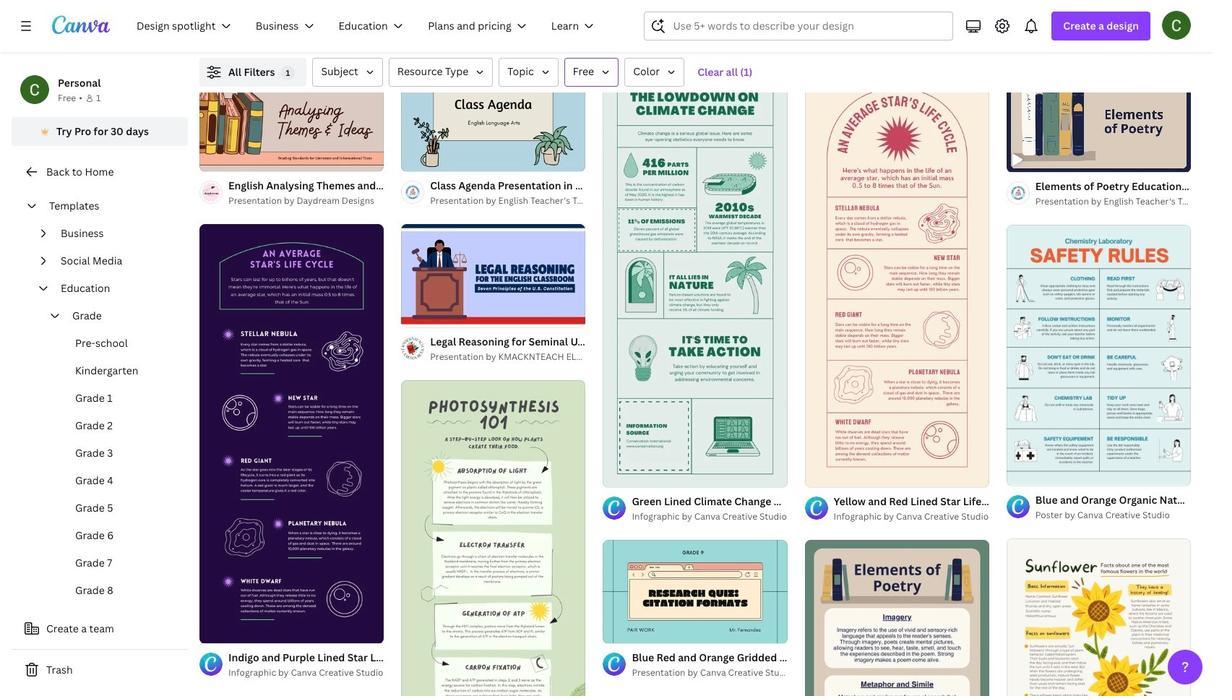 Task type: describe. For each thing, give the bounding box(es) containing it.
blue red and orange gridded english quiz presentation image
[[603, 540, 788, 643]]

class agenda presentation in blue and cream illustrative style image
[[401, 68, 586, 171]]

indigo and purple lined star life cycle astronomy infographic image
[[199, 224, 384, 643]]

yellow and red lined star life cycle astronomy infographic image
[[805, 68, 989, 487]]

Search search field
[[673, 12, 944, 40]]

english analysing themes and ideas presentation beige pink lined style image
[[199, 68, 384, 171]]



Task type: locate. For each thing, give the bounding box(es) containing it.
yellow organic natural sunflower biology worksheet image
[[1007, 538, 1191, 696]]

elements of poetry infographic in beige and green illustrative style image
[[805, 540, 989, 696]]

christina overa image
[[1162, 11, 1191, 40]]

green organic natural photosynthesis biology infographic image
[[401, 380, 586, 696]]

1 filter options selected element
[[281, 66, 295, 80]]

blue and orange organic natural lab safety rules chemistry poster image
[[1007, 225, 1191, 485]]

None search field
[[644, 12, 954, 40]]

green lined climate change environment infographic image
[[603, 68, 788, 487]]

top level navigation element
[[127, 12, 610, 40]]

legal reasoning for seminal u.s. texts constitutional principles education presentation in red and blue flat illustrations image
[[401, 224, 586, 328]]



Task type: vqa. For each thing, say whether or not it's contained in the screenshot.
the Elements of Poetry Infographic in Beige and Green Illustrative Style image at the bottom
yes



